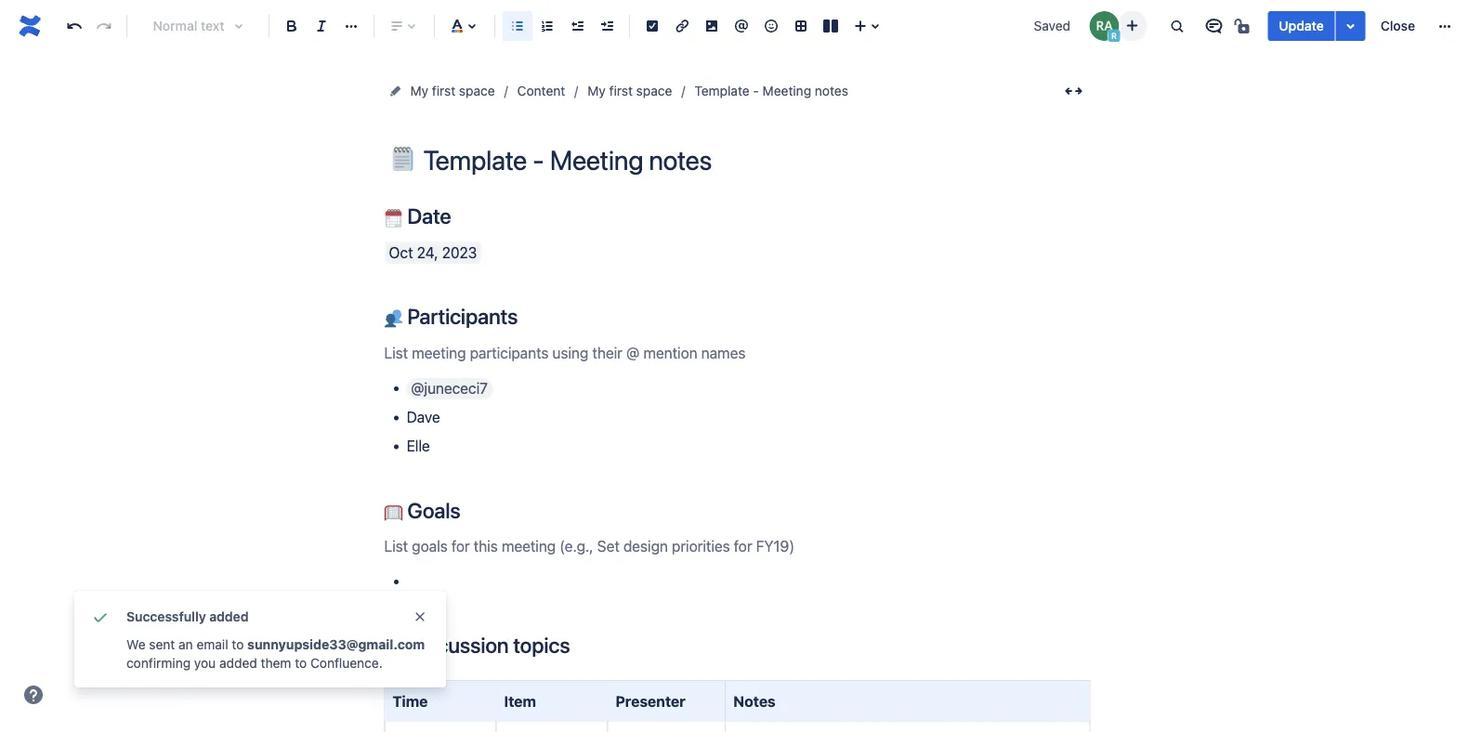 Task type: vqa. For each thing, say whether or not it's contained in the screenshot.
9th page title icon
no



Task type: locate. For each thing, give the bounding box(es) containing it.
dave
[[407, 408, 440, 426]]

successfully
[[126, 609, 206, 625]]

2023
[[442, 244, 477, 262]]

1 horizontal spatial space
[[637, 83, 672, 99]]

1 first from the left
[[432, 83, 456, 99]]

to
[[232, 637, 244, 653], [295, 656, 307, 671]]

content
[[517, 83, 565, 99]]

first down indent tab icon
[[609, 83, 633, 99]]

my first space down action item image
[[588, 83, 672, 99]]

1 space from the left
[[459, 83, 495, 99]]

sent
[[149, 637, 175, 653]]

0 horizontal spatial space
[[459, 83, 495, 99]]

indent tab image
[[596, 15, 618, 37]]

discussion topics
[[403, 633, 570, 658]]

saved
[[1034, 18, 1071, 33]]

invite to edit image
[[1121, 14, 1144, 37]]

you
[[194, 656, 216, 671]]

bullet list ⌘⇧8 image
[[507, 15, 529, 37]]

first right move this page image
[[432, 83, 456, 99]]

redo ⌘⇧z image
[[93, 15, 115, 37]]

1 horizontal spatial first
[[609, 83, 633, 99]]

oct
[[389, 244, 413, 262]]

space left the "content"
[[459, 83, 495, 99]]

0 horizontal spatial my first space link
[[410, 80, 495, 102]]

first
[[432, 83, 456, 99], [609, 83, 633, 99]]

:goal: image
[[384, 503, 403, 522], [384, 503, 403, 522]]

find and replace image
[[1166, 15, 1188, 37]]

added up email
[[209, 609, 249, 625]]

1 horizontal spatial my first space
[[588, 83, 672, 99]]

to right email
[[232, 637, 244, 653]]

successfully added
[[126, 609, 249, 625]]

sunnyupside33@gmail.com
[[247, 637, 425, 653]]

my
[[410, 83, 429, 99], [588, 83, 606, 99]]

my first space right move this page image
[[410, 83, 495, 99]]

:calendar_spiral: image
[[384, 209, 403, 228]]

my first space
[[410, 83, 495, 99], [588, 83, 672, 99]]

comment icon image
[[1203, 15, 1226, 37]]

update
[[1279, 18, 1324, 33]]

add image, video, or file image
[[701, 15, 723, 37]]

:busts_in_silhouette: image
[[384, 310, 403, 328]]

discussion
[[408, 633, 509, 658]]

1 horizontal spatial my first space link
[[588, 80, 672, 102]]

my first space link
[[410, 80, 495, 102], [588, 80, 672, 102]]

:busts_in_silhouette: image
[[384, 310, 403, 328]]

my first space link right move this page image
[[410, 80, 495, 102]]

undo ⌘z image
[[63, 15, 86, 37]]

1 vertical spatial to
[[295, 656, 307, 671]]

goals
[[403, 498, 461, 523]]

:calendar_spiral: image
[[384, 209, 403, 228]]

make page full-width image
[[1063, 80, 1085, 102]]

help image
[[22, 684, 45, 707]]

Main content area, start typing to enter text. text field
[[373, 204, 1102, 733]]

1 horizontal spatial to
[[295, 656, 307, 671]]

an
[[179, 637, 193, 653]]

0 horizontal spatial my
[[410, 83, 429, 99]]

my right move this page image
[[410, 83, 429, 99]]

2 my first space link from the left
[[588, 80, 672, 102]]

adjust update settings image
[[1340, 15, 1363, 37]]

2 first from the left
[[609, 83, 633, 99]]

:notepad_spiral: image
[[391, 147, 415, 171]]

my right the "content"
[[588, 83, 606, 99]]

added inside the we sent an email to sunnyupside33@gmail.com confirming you added them to confluence.
[[219, 656, 257, 671]]

email
[[197, 637, 228, 653]]

:speaking_head: image
[[384, 638, 403, 657]]

more formatting image
[[340, 15, 363, 37]]

my first space link down action item image
[[588, 80, 672, 102]]

space
[[459, 83, 495, 99], [637, 83, 672, 99]]

to right them at the left bottom of the page
[[295, 656, 307, 671]]

table image
[[790, 15, 812, 37]]

bold ⌘b image
[[281, 15, 303, 37]]

1 horizontal spatial my
[[588, 83, 606, 99]]

1 vertical spatial added
[[219, 656, 257, 671]]

2 space from the left
[[637, 83, 672, 99]]

0 horizontal spatial first
[[432, 83, 456, 99]]

space down action item image
[[637, 83, 672, 99]]

0 horizontal spatial to
[[232, 637, 244, 653]]

oct 24, 2023
[[389, 244, 477, 262]]

24,
[[417, 244, 438, 262]]

added down email
[[219, 656, 257, 671]]

italic ⌘i image
[[310, 15, 333, 37]]

0 horizontal spatial my first space
[[410, 83, 495, 99]]

mention image
[[731, 15, 753, 37]]

presenter
[[616, 693, 686, 710]]

confirming
[[126, 656, 191, 671]]

added
[[209, 609, 249, 625], [219, 656, 257, 671]]

template - meeting notes link
[[695, 80, 849, 102]]

notes
[[734, 693, 776, 710]]

date
[[403, 204, 451, 229]]



Task type: describe. For each thing, give the bounding box(es) containing it.
we
[[126, 637, 146, 653]]

0 vertical spatial to
[[232, 637, 244, 653]]

link image
[[671, 15, 694, 37]]

close button
[[1370, 11, 1427, 41]]

space for first my first space link
[[459, 83, 495, 99]]

-
[[753, 83, 759, 99]]

success image
[[89, 606, 112, 628]]

them
[[261, 656, 291, 671]]

no restrictions image
[[1233, 15, 1255, 37]]

:notepad_spiral: image
[[391, 147, 415, 171]]

content link
[[517, 80, 565, 102]]

confluence.
[[310, 656, 383, 671]]

more image
[[1434, 15, 1457, 37]]

ruby anderson image
[[1090, 11, 1120, 41]]

outdent ⇧tab image
[[566, 15, 588, 37]]

item
[[504, 693, 536, 710]]

action item image
[[641, 15, 664, 37]]

2 my from the left
[[588, 83, 606, 99]]

confluence image
[[15, 11, 45, 41]]

template - meeting notes
[[695, 83, 849, 99]]

topics
[[513, 633, 570, 658]]

@junececi7
[[411, 379, 488, 397]]

close
[[1381, 18, 1416, 33]]

dismiss image
[[413, 610, 428, 625]]

update button
[[1268, 11, 1336, 41]]

we sent an email to sunnyupside33@gmail.com confirming you added them to confluence.
[[126, 637, 425, 671]]

1 my first space from the left
[[410, 83, 495, 99]]

notes
[[815, 83, 849, 99]]

2 my first space from the left
[[588, 83, 672, 99]]

confluence image
[[15, 11, 45, 41]]

template
[[695, 83, 750, 99]]

elle
[[407, 438, 430, 455]]

1 my from the left
[[410, 83, 429, 99]]

meeting
[[763, 83, 812, 99]]

emoji image
[[760, 15, 783, 37]]

:speaking_head: image
[[384, 638, 403, 657]]

participants
[[403, 304, 518, 329]]

space for 2nd my first space link
[[637, 83, 672, 99]]

0 vertical spatial added
[[209, 609, 249, 625]]

1 my first space link from the left
[[410, 80, 495, 102]]

numbered list ⌘⇧7 image
[[536, 15, 559, 37]]

Give this page a title text field
[[423, 145, 1091, 176]]

time
[[393, 693, 428, 710]]

layouts image
[[820, 15, 842, 37]]

move this page image
[[388, 84, 403, 99]]



